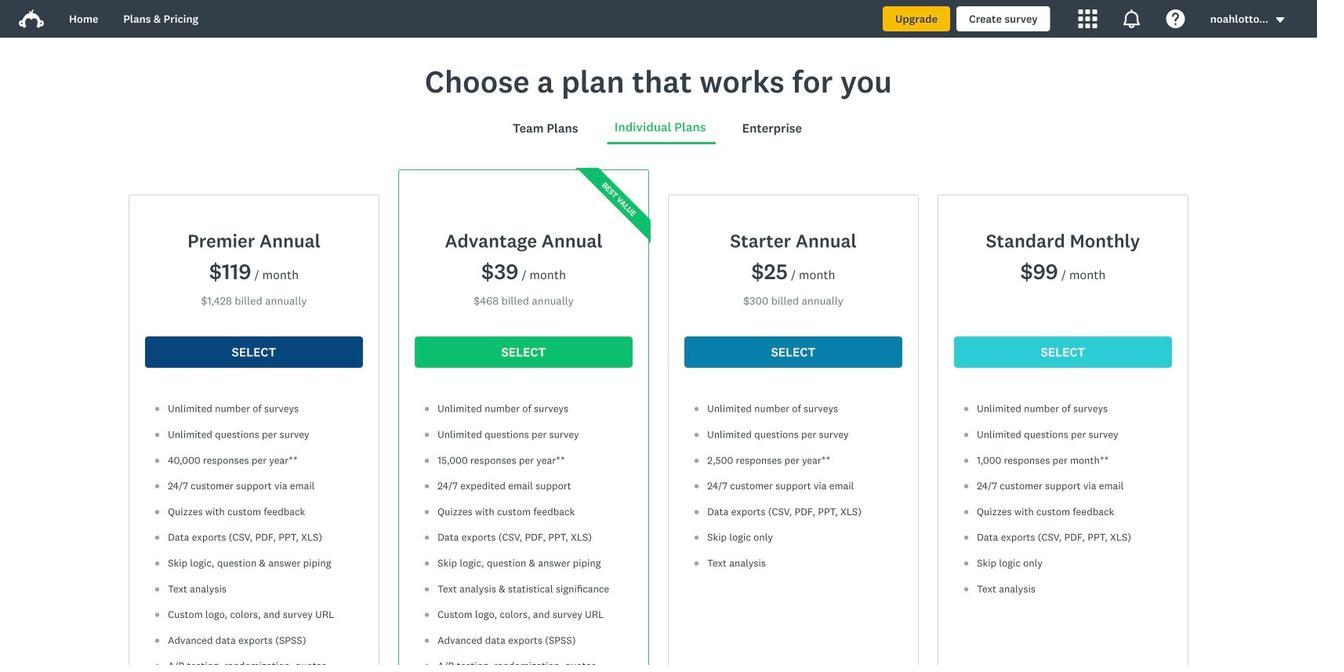 Task type: vqa. For each thing, say whether or not it's contained in the screenshot.
Dropdown Arrow 'image'
no



Task type: describe. For each thing, give the bounding box(es) containing it.
2 brand logo image from the top
[[19, 9, 44, 28]]

notification center icon image
[[1123, 9, 1142, 28]]



Task type: locate. For each thing, give the bounding box(es) containing it.
products icon image
[[1079, 9, 1098, 28], [1079, 9, 1098, 28]]

brand logo image
[[19, 6, 44, 31], [19, 9, 44, 28]]

1 brand logo image from the top
[[19, 6, 44, 31]]

dropdown arrow icon image
[[1275, 14, 1286, 25], [1277, 17, 1285, 23]]

help icon image
[[1167, 9, 1186, 28]]



